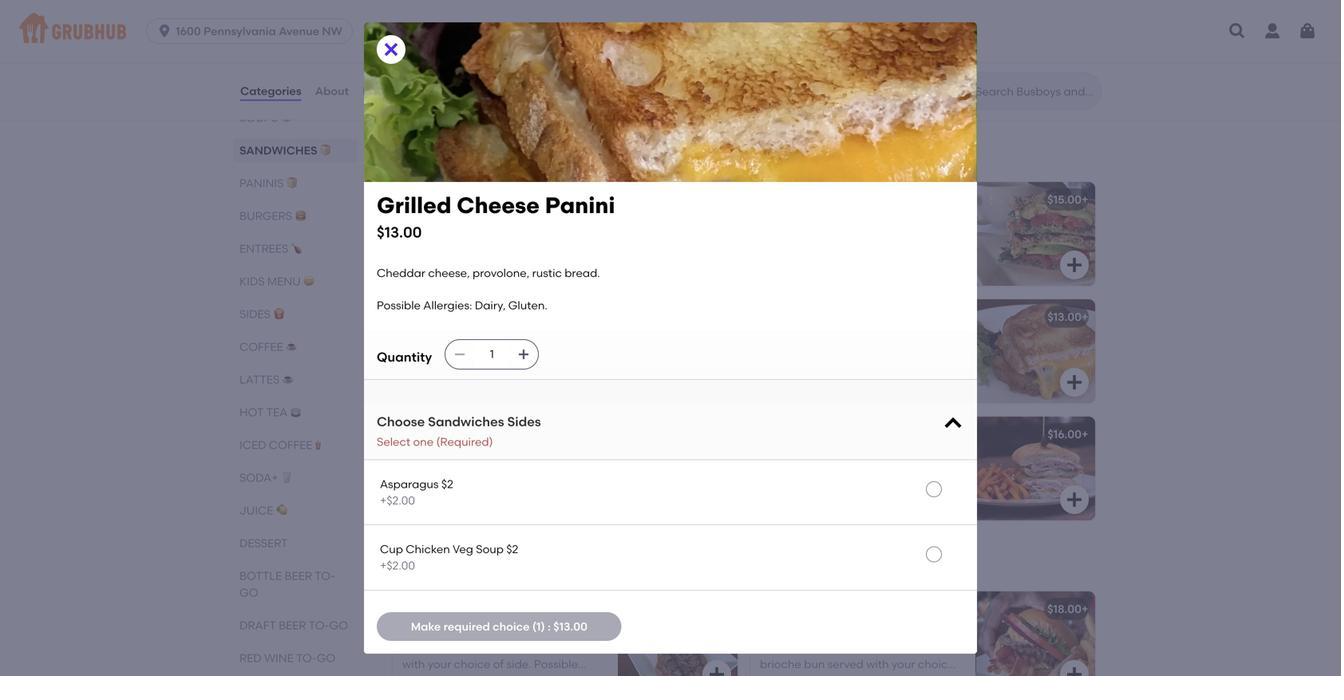 Task type: vqa. For each thing, say whether or not it's contained in the screenshot.
·CARDAMOM
no



Task type: locate. For each thing, give the bounding box(es) containing it.
cheddar inside cheddar cheese, provolone, rustic bread. possible allergies: dairy, gluten.
[[377, 266, 426, 280]]

tea
[[266, 406, 288, 419]]

sides
[[240, 307, 271, 321]]

fed,
[[846, 41, 867, 54]]

to- up draft beer to-go
[[315, 569, 335, 583]]

iced
[[240, 438, 266, 452]]

0 vertical spatial dill
[[849, 73, 865, 87]]

sandwich up sauce
[[465, 18, 519, 32]]

+
[[724, 18, 731, 32], [1082, 193, 1088, 207], [1082, 310, 1088, 324], [1082, 428, 1088, 441], [1082, 603, 1088, 616]]

hot tea 🍵
[[240, 406, 301, 419]]

1 vertical spatial rustic
[[915, 336, 945, 350]]

1 horizontal spatial brisket
[[760, 625, 796, 639]]

go up 'red wine to-go'
[[329, 619, 348, 632]]

allergies: inside crab cake, lettuce, tomato, onion, old bay tartar sauce (on side), brioche bun. crab cake is not gluten-free friendly.     possible allergies: gluten, seafood, dairy.
[[402, 106, 451, 119]]

served inside brisket ground beef patty, lettuce, tomato, onion, brioche bun served with your choice of side.    possible allergies: onion, tomato, gluten.
[[552, 641, 588, 655]]

allergies: inside cheddar cheese, provolone, rustic bread.    possible allergies: dairy, gluten.
[[845, 352, 894, 366]]

dairy, inside cheddar cheese, provolone, rustic bread.    possible allergies: dairy, gluten.
[[896, 352, 927, 366]]

1 patty, from the left
[[510, 625, 541, 639]]

svg image for the fried chicken sandwich image
[[1065, 81, 1084, 100]]

paninis 🍞 up tempeh panini
[[390, 145, 483, 165]]

beef inside brisket ground beef patty, lettuce, tomato, onion, brioche bun served with your choice of side.    possible allergies: onion, tomato, gluten.
[[483, 625, 507, 639]]

provolone,
[[473, 266, 530, 280], [856, 336, 913, 350]]

+ for $15.00 +
[[1082, 193, 1088, 207]]

categories button
[[240, 62, 302, 120]]

svg image
[[1228, 22, 1247, 41], [157, 23, 173, 39], [382, 40, 401, 59], [1065, 256, 1084, 275], [454, 348, 466, 361], [518, 348, 530, 361], [942, 413, 964, 435], [1065, 665, 1084, 676]]

0 horizontal spatial served
[[552, 641, 588, 655]]

Input item quantity number field
[[474, 340, 510, 369]]

asparagus
[[380, 478, 439, 491]]

2 horizontal spatial bread.
[[914, 466, 949, 480]]

paninis up tempeh
[[390, 145, 462, 165]]

1 vertical spatial paninis 🍞
[[240, 176, 298, 190]]

1 vertical spatial crab
[[402, 41, 430, 54]]

panini inside button
[[510, 310, 544, 324]]

panini
[[545, 192, 615, 219], [449, 193, 483, 207], [510, 310, 544, 324], [450, 428, 484, 441]]

1 horizontal spatial bun.
[[804, 89, 828, 103]]

allergies: inside cheddar cheese, provolone, rustic bread. possible allergies: dairy, gluten.
[[423, 299, 472, 312]]

1 vertical spatial to-
[[309, 619, 329, 632]]

brioche up "gluten-"
[[402, 73, 444, 87]]

brisket up cheddar,
[[760, 625, 796, 639]]

bread. inside cheddar cheese, provolone, rustic bread. possible allergies: dairy, gluten.
[[565, 266, 600, 280]]

0 vertical spatial provolone,
[[473, 266, 530, 280]]

buttermilk,
[[808, 57, 866, 70]]

1 vertical spatial bun.
[[804, 89, 828, 103]]

panini right 'vegetable'
[[510, 310, 544, 324]]

🍞 down sandwiches 🍞 on the top left of page
[[286, 176, 298, 190]]

tomato,
[[492, 674, 537, 676]]

0 vertical spatial $13.00
[[377, 224, 422, 241]]

burgers up entrees
[[240, 209, 292, 223]]

1 brisket from the left
[[402, 625, 438, 639]]

chicken,
[[760, 57, 805, 70]]

beer up 'red wine to-go'
[[279, 619, 306, 632]]

cheese, for cheddar cheese, provolone, rustic bread.    possible allergies: dairy, gluten.
[[811, 336, 853, 350]]

select
[[377, 435, 410, 449]]

:
[[548, 620, 551, 633]]

1 horizontal spatial rustic
[[915, 336, 945, 350]]

0 horizontal spatial bread.
[[565, 266, 600, 280]]

svg image
[[1298, 22, 1317, 41], [707, 81, 727, 100], [1065, 81, 1084, 100], [707, 373, 727, 392], [1065, 373, 1084, 392], [1065, 490, 1084, 510], [707, 665, 727, 676]]

reviews
[[363, 84, 407, 98]]

onion, down required
[[448, 641, 481, 655]]

1 vertical spatial dill
[[932, 450, 948, 464]]

to- for draft beer to-go
[[309, 619, 329, 632]]

cheese, for cheddar cheese, provolone, rustic bread. possible allergies: dairy, gluten.
[[428, 266, 470, 280]]

0 vertical spatial +$2.00
[[380, 494, 415, 507]]

0 horizontal spatial paninis 🍞
[[240, 176, 298, 190]]

bun. inside cage-free, veg-fed, halal fried chicken, buttermilk, shredded lettuce, tomato, dill pickle aioli, brioche bun.    possible allergies: dairy, gluten.
[[804, 89, 828, 103]]

0 horizontal spatial bun.
[[446, 73, 470, 87]]

bun. down buttermilk,
[[804, 89, 828, 103]]

bun inside brisket ground beef patty, bacon, cheddar, lettuce, tomato, onion, brioche bun served with your choice of side.    possible allergies: dai
[[804, 658, 825, 671]]

allergies: inside brisket ground beef patty, lettuce, tomato, onion, brioche bun served with your choice of side.    possible allergies: onion, tomato, gluten.
[[402, 674, 451, 676]]

vegetable
[[451, 310, 507, 324]]

0 horizontal spatial $13.00
[[377, 224, 422, 241]]

1 vertical spatial side.
[[773, 674, 798, 676]]

1600
[[176, 24, 201, 38]]

beer inside bottle beer to- go
[[285, 569, 312, 583]]

svg image for busboys burger* image
[[707, 665, 727, 676]]

0 horizontal spatial dill
[[849, 73, 865, 87]]

onion, inside tempeh, sauteed onion, arugula, vegan harissa, roasted red pepper, french loaf (vegan).    possible allergies: gluten.
[[499, 216, 532, 229]]

to- for red wine to-go
[[296, 651, 317, 665]]

go for red wine to-go
[[317, 651, 335, 665]]

chicken panini
[[402, 428, 484, 441]]

1 horizontal spatial $13.00
[[553, 620, 588, 633]]

provolone, for cheddar cheese, provolone, rustic bread. possible allergies: dairy, gluten.
[[473, 266, 530, 280]]

ground up cheddar,
[[799, 625, 838, 639]]

kids
[[240, 275, 265, 288]]

1 vertical spatial cheese,
[[811, 336, 853, 350]]

go inside bottle beer to- go
[[240, 586, 258, 600]]

beer right bottle
[[285, 569, 312, 583]]

of
[[493, 658, 504, 671], [760, 674, 771, 676]]

chicken for fried
[[790, 18, 835, 32]]

beef left bacon,
[[840, 625, 865, 639]]

choice up onion,
[[454, 658, 491, 671]]

to-
[[315, 569, 335, 583], [309, 619, 329, 632], [296, 651, 317, 665]]

0 vertical spatial go
[[240, 586, 258, 600]]

1 vertical spatial provolone,
[[856, 336, 913, 350]]

0 horizontal spatial provolone,
[[473, 266, 530, 280]]

+$2.00
[[380, 494, 415, 507], [380, 559, 415, 572]]

brioche down make required choice (1) : $13.00
[[484, 641, 525, 655]]

chicken inside cup chicken veg soup $2 +$2.00
[[406, 543, 450, 556]]

sandwich for fed,
[[838, 18, 892, 32]]

2 with from the left
[[866, 658, 889, 671]]

dill down buttermilk,
[[849, 73, 865, 87]]

2 horizontal spatial cheese,
[[888, 450, 930, 464]]

1 vertical spatial bun
[[804, 658, 825, 671]]

1 vertical spatial bread.
[[760, 352, 796, 366]]

crab
[[402, 18, 430, 32], [402, 41, 430, 54], [473, 73, 501, 87]]

2 your from the left
[[892, 658, 915, 671]]

+ for $18.00 +
[[1082, 603, 1088, 616]]

cheese, inside cheddar cheese, provolone, rustic bread.    possible allergies: dairy, gluten.
[[811, 336, 853, 350]]

soda+
[[240, 471, 278, 485]]

2 vertical spatial bread.
[[914, 466, 949, 480]]

1 horizontal spatial provolone,
[[856, 336, 913, 350]]

$18.00
[[1048, 603, 1082, 616]]

cheese, inside pulled pork, ham, swiss cheese, dill pickles, dijonnaise, ciabatta bread.
[[888, 450, 930, 464]]

sandwich for tomato,
[[465, 18, 519, 32]]

bun. up free
[[446, 73, 470, 87]]

patty, inside brisket ground beef patty, bacon, cheddar, lettuce, tomato, onion, brioche bun served with your choice of side.    possible allergies: dai
[[868, 625, 899, 639]]

rustic
[[532, 266, 562, 280], [915, 336, 945, 350]]

☕️ right coffee
[[286, 340, 297, 354]]

1 ground from the left
[[441, 625, 480, 639]]

free
[[444, 89, 467, 103]]

1 vertical spatial served
[[828, 658, 864, 671]]

cheese, inside cheddar cheese, provolone, rustic bread. possible allergies: dairy, gluten.
[[428, 266, 470, 280]]

panini right one
[[450, 428, 484, 441]]

beef for tomato,
[[840, 625, 865, 639]]

sandwich up 'fed,'
[[838, 18, 892, 32]]

$21.00 +
[[690, 18, 731, 32]]

halal
[[869, 41, 896, 54]]

gluten. inside brisket ground beef patty, lettuce, tomato, onion, brioche bun served with your choice of side.    possible allergies: onion, tomato, gluten.
[[539, 674, 578, 676]]

2 sandwich from the left
[[838, 18, 892, 32]]

dill inside cage-free, veg-fed, halal fried chicken, buttermilk, shredded lettuce, tomato, dill pickle aioli, brioche bun.    possible allergies: dairy, gluten.
[[849, 73, 865, 87]]

gluten-
[[402, 89, 444, 103]]

onion, up "side),"
[[554, 41, 587, 54]]

ground down burger*
[[441, 625, 480, 639]]

of down cheddar,
[[760, 674, 771, 676]]

svg image for "cubano panini" image
[[1065, 490, 1084, 510]]

1 vertical spatial dairy,
[[475, 299, 506, 312]]

1 vertical spatial $2
[[506, 543, 518, 556]]

0 vertical spatial paninis
[[390, 145, 462, 165]]

to- up 'red wine to-go'
[[309, 619, 329, 632]]

1 horizontal spatial your
[[892, 658, 915, 671]]

gluten. inside cheddar cheese, provolone, rustic bread.    possible allergies: dairy, gluten.
[[760, 369, 799, 382]]

your down make
[[428, 658, 451, 671]]

0 vertical spatial chicken
[[790, 18, 835, 32]]

dairy.
[[547, 106, 578, 119]]

patty, left bacon,
[[868, 625, 899, 639]]

1 vertical spatial burgers
[[390, 554, 472, 575]]

beef inside brisket ground beef patty, bacon, cheddar, lettuce, tomato, onion, brioche bun served with your choice of side.    possible allergies: dai
[[840, 625, 865, 639]]

friendly.
[[470, 89, 514, 103]]

dill right swiss
[[932, 450, 948, 464]]

panini up pepper,
[[545, 192, 615, 219]]

sandwiches
[[428, 414, 504, 429]]

beer for bottle
[[285, 569, 312, 583]]

2 patty, from the left
[[868, 625, 899, 639]]

0 vertical spatial bun.
[[446, 73, 470, 87]]

soups 🍜
[[240, 111, 292, 125]]

to- right wine
[[296, 651, 317, 665]]

0 horizontal spatial ground
[[441, 625, 480, 639]]

cheddar inside cheddar cheese, provolone, rustic bread.    possible allergies: dairy, gluten.
[[760, 336, 809, 350]]

0 vertical spatial crab
[[402, 18, 430, 32]]

crab up old
[[402, 41, 430, 54]]

1 horizontal spatial with
[[866, 658, 889, 671]]

brisket inside brisket ground beef patty, lettuce, tomato, onion, brioche bun served with your choice of side.    possible allergies: onion, tomato, gluten.
[[402, 625, 438, 639]]

cheddar
[[377, 266, 426, 280], [760, 336, 809, 350]]

bun inside brisket ground beef patty, lettuce, tomato, onion, brioche bun served with your choice of side.    possible allergies: onion, tomato, gluten.
[[528, 641, 549, 655]]

0 horizontal spatial paninis
[[240, 176, 284, 190]]

fried chicken sandwich
[[760, 18, 892, 32]]

1 vertical spatial chicken
[[402, 428, 447, 441]]

veg
[[453, 543, 473, 556]]

+$2.00 down 'cup'
[[380, 559, 415, 572]]

0 vertical spatial dairy,
[[929, 89, 959, 103]]

2 horizontal spatial 🍞
[[466, 145, 483, 165]]

allergies: inside tempeh, sauteed onion, arugula, vegan harissa, roasted red pepper, french loaf (vegan).    possible allergies: gluten.
[[402, 264, 451, 278]]

$2 inside cup chicken veg soup $2 +$2.00
[[506, 543, 518, 556]]

iced coffee🧋
[[240, 438, 324, 452]]

ground inside brisket ground beef patty, bacon, cheddar, lettuce, tomato, onion, brioche bun served with your choice of side.    possible allergies: dai
[[799, 625, 838, 639]]

🍞 down gluten,
[[466, 145, 483, 165]]

roasted vegetable panini
[[402, 310, 544, 324]]

paninis 🍞 down sandwiches
[[240, 176, 298, 190]]

2 horizontal spatial choice
[[918, 658, 955, 671]]

0 horizontal spatial your
[[428, 658, 451, 671]]

0 horizontal spatial beef
[[483, 625, 507, 639]]

paninis
[[390, 145, 462, 165], [240, 176, 284, 190]]

ground inside brisket ground beef patty, lettuce, tomato, onion, brioche bun served with your choice of side.    possible allergies: onion, tomato, gluten.
[[441, 625, 480, 639]]

0 vertical spatial of
[[493, 658, 504, 671]]

brisket down busboys
[[402, 625, 438, 639]]

1 horizontal spatial 🍔
[[476, 554, 493, 575]]

2 ground from the left
[[799, 625, 838, 639]]

2 vertical spatial to-
[[296, 651, 317, 665]]

1 vertical spatial ☕️
[[282, 373, 293, 386]]

0 horizontal spatial cheese,
[[428, 266, 470, 280]]

$2 right asparagus
[[441, 478, 453, 491]]

side. inside brisket ground beef patty, lettuce, tomato, onion, brioche bun served with your choice of side.    possible allergies: onion, tomato, gluten.
[[507, 658, 531, 671]]

2 +$2.00 from the top
[[380, 559, 415, 572]]

🍞 right sandwiches
[[320, 144, 331, 157]]

🍋
[[276, 504, 287, 517]]

bread. inside cheddar cheese, provolone, rustic bread.    possible allergies: dairy, gluten.
[[760, 352, 796, 366]]

1 horizontal spatial cheddar
[[760, 336, 809, 350]]

provolone, for cheddar cheese, provolone, rustic bread.    possible allergies: dairy, gluten.
[[856, 336, 913, 350]]

onion,
[[554, 41, 587, 54], [499, 216, 532, 229], [448, 641, 481, 655], [901, 641, 934, 655]]

🍔 up 🍗 at the top of page
[[295, 209, 306, 223]]

roasted
[[402, 310, 448, 324]]

onion, up roasted
[[499, 216, 532, 229]]

0 horizontal spatial brisket
[[402, 625, 438, 639]]

1 horizontal spatial choice
[[493, 620, 530, 633]]

menu
[[267, 275, 301, 288]]

0 horizontal spatial with
[[402, 658, 425, 671]]

+$2.00 inside cup chicken veg soup $2 +$2.00
[[380, 559, 415, 572]]

served inside brisket ground beef patty, bacon, cheddar, lettuce, tomato, onion, brioche bun served with your choice of side.    possible allergies: dai
[[828, 658, 864, 671]]

bread. for cheddar cheese, provolone, rustic bread.    possible allergies: dairy, gluten.
[[760, 352, 796, 366]]

entrees 🍗
[[240, 242, 302, 255]]

☕️ right lattes
[[282, 373, 293, 386]]

1 horizontal spatial dill
[[932, 450, 948, 464]]

2 vertical spatial dairy,
[[896, 352, 927, 366]]

tomato, inside brisket ground beef patty, lettuce, tomato, onion, brioche bun served with your choice of side.    possible allergies: onion, tomato, gluten.
[[402, 641, 445, 655]]

choice
[[493, 620, 530, 633], [454, 658, 491, 671], [918, 658, 955, 671]]

1 with from the left
[[402, 658, 425, 671]]

grilled cheese panini image
[[976, 300, 1095, 403]]

one
[[413, 435, 434, 449]]

☕️ for coffee ☕️
[[286, 340, 297, 354]]

+ for $13.00 +
[[1082, 310, 1088, 324]]

1 horizontal spatial served
[[828, 658, 864, 671]]

0 vertical spatial rustic
[[532, 266, 562, 280]]

brisket ground beef patty, lettuce, tomato, onion, brioche bun served with your choice of side.    possible allergies: onion, tomato, gluten.
[[402, 625, 588, 676]]

dairy, inside cage-free, veg-fed, halal fried chicken, buttermilk, shredded lettuce, tomato, dill pickle aioli, brioche bun.    possible allergies: dairy, gluten.
[[929, 89, 959, 103]]

your down bacon,
[[892, 658, 915, 671]]

1 +$2.00 from the top
[[380, 494, 415, 507]]

cup chicken veg soup $2 +$2.00
[[380, 543, 518, 572]]

1 horizontal spatial paninis
[[390, 145, 462, 165]]

1 your from the left
[[428, 658, 451, 671]]

patty, left : at the bottom left of page
[[510, 625, 541, 639]]

1 horizontal spatial cheese,
[[811, 336, 853, 350]]

burgers up busboys
[[390, 554, 472, 575]]

paninis down sandwiches
[[240, 176, 284, 190]]

categories
[[240, 84, 302, 98]]

2 vertical spatial chicken
[[406, 543, 450, 556]]

1 horizontal spatial burgers 🍔
[[390, 554, 493, 575]]

draft beer to-go
[[240, 619, 348, 632]]

0 vertical spatial burgers 🍔
[[240, 209, 306, 223]]

0 horizontal spatial dairy,
[[475, 299, 506, 312]]

lettuce, inside brisket ground beef patty, bacon, cheddar, lettuce, tomato, onion, brioche bun served with your choice of side.    possible allergies: dai
[[811, 641, 852, 655]]

dairy, inside cheddar cheese, provolone, rustic bread. possible allergies: dairy, gluten.
[[475, 299, 506, 312]]

dill
[[849, 73, 865, 87], [932, 450, 948, 464]]

lettuce,
[[465, 41, 506, 54], [760, 73, 801, 87], [544, 625, 585, 639], [811, 641, 852, 655]]

1 vertical spatial 🍔
[[476, 554, 493, 575]]

$16.00 +
[[1048, 428, 1088, 441]]

coffee
[[240, 340, 283, 354]]

1 horizontal spatial bun
[[804, 658, 825, 671]]

bun down (1)
[[528, 641, 549, 655]]

0 vertical spatial bun
[[528, 641, 549, 655]]

panini up the sauteed
[[449, 193, 483, 207]]

0 vertical spatial side.
[[507, 658, 531, 671]]

to- inside bottle beer to- go
[[315, 569, 335, 583]]

brisket for brisket ground beef patty, lettuce, tomato, onion, brioche bun served with your choice of side.    possible allergies: onion, tomato, gluten.
[[402, 625, 438, 639]]

side. down cheddar,
[[773, 674, 798, 676]]

2 horizontal spatial $13.00
[[1048, 310, 1082, 324]]

harissa,
[[439, 232, 481, 245]]

crab left cake
[[402, 18, 430, 32]]

1 vertical spatial $13.00
[[1048, 310, 1082, 324]]

svg image for roasted vegetable panini image
[[707, 373, 727, 392]]

possible inside brisket ground beef patty, bacon, cheddar, lettuce, tomato, onion, brioche bun served with your choice of side.    possible allergies: dai
[[801, 674, 845, 676]]

burgers 🍔 up busboys burger*
[[390, 554, 493, 575]]

bun.
[[446, 73, 470, 87], [804, 89, 828, 103]]

bun down cheddar,
[[804, 658, 825, 671]]

1 horizontal spatial ground
[[799, 625, 838, 639]]

required
[[444, 620, 490, 633]]

1 horizontal spatial $2
[[506, 543, 518, 556]]

1 horizontal spatial 🍞
[[320, 144, 331, 157]]

svg image inside the main navigation navigation
[[1298, 22, 1317, 41]]

gluten. inside cage-free, veg-fed, halal fried chicken, buttermilk, shredded lettuce, tomato, dill pickle aioli, brioche bun.    possible allergies: dairy, gluten.
[[760, 106, 799, 119]]

🍗
[[291, 242, 302, 255]]

of inside brisket ground beef patty, lettuce, tomato, onion, brioche bun served with your choice of side.    possible allergies: onion, tomato, gluten.
[[493, 658, 504, 671]]

choose
[[377, 414, 425, 429]]

☕️
[[286, 340, 297, 354], [282, 373, 293, 386]]

choice left (1)
[[493, 620, 530, 633]]

0 vertical spatial cheddar
[[377, 266, 426, 280]]

0 horizontal spatial sandwich
[[465, 18, 519, 32]]

🍵
[[290, 406, 301, 419]]

avocado panini image
[[976, 182, 1095, 286]]

2 vertical spatial go
[[317, 651, 335, 665]]

cheddar for cheddar cheese, provolone, rustic bread.    possible allergies: dairy, gluten.
[[760, 336, 809, 350]]

burgers 🍔 up entrees 🍗
[[240, 209, 306, 223]]

draft
[[240, 619, 276, 632]]

go down bottle
[[240, 586, 258, 600]]

rustic inside cheddar cheese, provolone, rustic bread. possible allergies: dairy, gluten.
[[532, 266, 562, 280]]

panini inside button
[[450, 428, 484, 441]]

0 horizontal spatial patty,
[[510, 625, 541, 639]]

brioche inside brisket ground beef patty, bacon, cheddar, lettuce, tomato, onion, brioche bun served with your choice of side.    possible allergies: dai
[[760, 658, 801, 671]]

2 brisket from the left
[[760, 625, 796, 639]]

side. up the tomato,
[[507, 658, 531, 671]]

rustic inside cheddar cheese, provolone, rustic bread.    possible allergies: dairy, gluten.
[[915, 336, 945, 350]]

gluten,
[[454, 106, 493, 119]]

brisket inside brisket ground beef patty, bacon, cheddar, lettuce, tomato, onion, brioche bun served with your choice of side.    possible allergies: dai
[[760, 625, 796, 639]]

wine
[[264, 651, 294, 665]]

possible inside cheddar cheese, provolone, rustic bread.    possible allergies: dairy, gluten.
[[798, 352, 842, 366]]

beef for brioche
[[483, 625, 507, 639]]

$2 right soup at the left of the page
[[506, 543, 518, 556]]

1 vertical spatial cheddar
[[760, 336, 809, 350]]

patty, inside brisket ground beef patty, lettuce, tomato, onion, brioche bun served with your choice of side.    possible allergies: onion, tomato, gluten.
[[510, 625, 541, 639]]

crab for crab cake, lettuce, tomato, onion, old bay tartar sauce (on side), brioche bun. crab cake is not gluten-free friendly.     possible allergies: gluten, seafood, dairy.
[[402, 41, 430, 54]]

0 vertical spatial ☕️
[[286, 340, 297, 354]]

0 horizontal spatial cheddar
[[377, 266, 426, 280]]

0 horizontal spatial 🍔
[[295, 209, 306, 223]]

brioche inside cage-free, veg-fed, halal fried chicken, buttermilk, shredded lettuce, tomato, dill pickle aioli, brioche bun.    possible allergies: dairy, gluten.
[[760, 89, 801, 103]]

go
[[240, 586, 258, 600], [329, 619, 348, 632], [317, 651, 335, 665]]

fried chicken sandwich image
[[976, 7, 1095, 111]]

ground for onion,
[[441, 625, 480, 639]]

chicken
[[790, 18, 835, 32], [402, 428, 447, 441], [406, 543, 450, 556]]

brioche down chicken,
[[760, 89, 801, 103]]

choice down bacon,
[[918, 658, 955, 671]]

beer for draft
[[279, 619, 306, 632]]

tempeh panini
[[402, 193, 483, 207]]

provolone, inside cheddar cheese, provolone, rustic bread. possible allergies: dairy, gluten.
[[473, 266, 530, 280]]

+$2.00 down asparagus
[[380, 494, 415, 507]]

0 vertical spatial cheese,
[[428, 266, 470, 280]]

roasted vegetable panini image
[[618, 300, 738, 403]]

0 horizontal spatial burgers 🍔
[[240, 209, 306, 223]]

with inside brisket ground beef patty, lettuce, tomato, onion, brioche bun served with your choice of side.    possible allergies: onion, tomato, gluten.
[[402, 658, 425, 671]]

2 beef from the left
[[840, 625, 865, 639]]

side.
[[507, 658, 531, 671], [773, 674, 798, 676]]

panini inside grilled cheese panini $13.00
[[545, 192, 615, 219]]

1 beef from the left
[[483, 625, 507, 639]]

of up the tomato,
[[493, 658, 504, 671]]

sides
[[507, 414, 541, 429]]

onion, down bacon,
[[901, 641, 934, 655]]

chicken panini image
[[618, 417, 738, 521]]

2 vertical spatial cheese,
[[888, 450, 930, 464]]

patty, for brioche
[[510, 625, 541, 639]]

go down draft beer to-go
[[317, 651, 335, 665]]

beef down burger*
[[483, 625, 507, 639]]

1 horizontal spatial dairy,
[[896, 352, 927, 366]]

provolone, inside cheddar cheese, provolone, rustic bread.    possible allergies: dairy, gluten.
[[856, 336, 913, 350]]

0 horizontal spatial side.
[[507, 658, 531, 671]]

cubano panini image
[[976, 417, 1095, 521]]

brioche down cheddar,
[[760, 658, 801, 671]]

possible inside tempeh, sauteed onion, arugula, vegan harissa, roasted red pepper, french loaf (vegan).    possible allergies: gluten.
[[514, 248, 558, 262]]

1 sandwich from the left
[[465, 18, 519, 32]]

0 horizontal spatial of
[[493, 658, 504, 671]]

free,
[[795, 41, 819, 54]]

0 vertical spatial served
[[552, 641, 588, 655]]

🍔 right veg
[[476, 554, 493, 575]]

dairy,
[[929, 89, 959, 103], [475, 299, 506, 312], [896, 352, 927, 366]]

crab up friendly.
[[473, 73, 501, 87]]



Task type: describe. For each thing, give the bounding box(es) containing it.
juice
[[240, 504, 273, 517]]

aioli,
[[902, 73, 927, 87]]

vegan
[[402, 232, 436, 245]]

choice inside brisket ground beef patty, bacon, cheddar, lettuce, tomato, onion, brioche bun served with your choice of side.    possible allergies: dai
[[918, 658, 955, 671]]

french
[[402, 248, 440, 262]]

$13.00 +
[[1048, 310, 1088, 324]]

grilled
[[377, 192, 451, 219]]

cage-
[[760, 41, 795, 54]]

avenue
[[279, 24, 319, 38]]

brisket ground beef patty, bacon, cheddar, lettuce, tomato, onion, brioche bun served with your choice of side.    possible allergies: dai
[[760, 625, 955, 676]]

1 vertical spatial paninis
[[240, 176, 284, 190]]

red wine to-go
[[240, 651, 335, 665]]

make
[[411, 620, 441, 633]]

asparagus $2 +$2.00
[[380, 478, 453, 507]]

cheddar for cheddar cheese, provolone, rustic bread. possible allergies: dairy, gluten.
[[377, 266, 426, 280]]

brioche inside crab cake, lettuce, tomato, onion, old bay tartar sauce (on side), brioche bun. crab cake is not gluten-free friendly.     possible allergies: gluten, seafood, dairy.
[[402, 73, 444, 87]]

possible inside cage-free, veg-fed, halal fried chicken, buttermilk, shredded lettuce, tomato, dill pickle aioli, brioche bun.    possible allergies: dairy, gluten.
[[830, 89, 874, 103]]

onion, inside brisket ground beef patty, bacon, cheddar, lettuce, tomato, onion, brioche bun served with your choice of side.    possible allergies: dai
[[901, 641, 934, 655]]

seafood,
[[496, 106, 544, 119]]

swiss
[[856, 450, 885, 464]]

$21.00
[[690, 18, 724, 32]]

+ for $21.00 +
[[724, 18, 731, 32]]

2 vertical spatial crab
[[473, 73, 501, 87]]

(required)
[[436, 435, 493, 449]]

patty, for tomato,
[[868, 625, 899, 639]]

bread. inside pulled pork, ham, swiss cheese, dill pickles, dijonnaise, ciabatta bread.
[[914, 466, 949, 480]]

pulled pork, ham, swiss cheese, dill pickles, dijonnaise, ciabatta bread.
[[760, 450, 949, 480]]

bottle
[[240, 569, 282, 583]]

possible inside brisket ground beef patty, lettuce, tomato, onion, brioche bun served with your choice of side.    possible allergies: onion, tomato, gluten.
[[534, 658, 578, 671]]

choice inside brisket ground beef patty, lettuce, tomato, onion, brioche bun served with your choice of side.    possible allergies: onion, tomato, gluten.
[[454, 658, 491, 671]]

go for draft beer to-go
[[329, 619, 348, 632]]

crab cake sandwich
[[402, 18, 519, 32]]

cake
[[433, 18, 462, 32]]

rustic for cheddar cheese, provolone, rustic bread. possible allergies: dairy, gluten.
[[532, 266, 562, 280]]

your inside brisket ground beef patty, lettuce, tomato, onion, brioche bun served with your choice of side.    possible allergies: onion, tomato, gluten.
[[428, 658, 451, 671]]

fried
[[899, 41, 923, 54]]

allergies: inside cage-free, veg-fed, halal fried chicken, buttermilk, shredded lettuce, tomato, dill pickle aioli, brioche bun.    possible allergies: dairy, gluten.
[[877, 89, 926, 103]]

cage-free, veg-fed, halal fried chicken, buttermilk, shredded lettuce, tomato, dill pickle aioli, brioche bun.    possible allergies: dairy, gluten.
[[760, 41, 959, 119]]

1 vertical spatial burgers 🍔
[[390, 554, 493, 575]]

cheese
[[457, 192, 540, 219]]

coffee ☕️
[[240, 340, 297, 354]]

1 horizontal spatial burgers
[[390, 554, 472, 575]]

busboys burger* image
[[618, 592, 738, 676]]

allergies: inside brisket ground beef patty, bacon, cheddar, lettuce, tomato, onion, brioche bun served with your choice of side.    possible allergies: dai
[[847, 674, 896, 676]]

red
[[528, 232, 546, 245]]

crab cake, lettuce, tomato, onion, old bay tartar sauce (on side), brioche bun. crab cake is not gluten-free friendly.     possible allergies: gluten, seafood, dairy.
[[402, 41, 587, 119]]

cheddar cheese, provolone, rustic bread.    possible allergies: dairy, gluten.
[[760, 336, 945, 382]]

quantity
[[377, 349, 432, 365]]

brioche inside brisket ground beef patty, lettuce, tomato, onion, brioche bun served with your choice of side.    possible allergies: onion, tomato, gluten.
[[484, 641, 525, 655]]

busboys
[[402, 603, 448, 616]]

1600 pennsylvania avenue nw
[[176, 24, 342, 38]]

onion, inside crab cake, lettuce, tomato, onion, old bay tartar sauce (on side), brioche bun. crab cake is not gluten-free friendly.     possible allergies: gluten, seafood, dairy.
[[554, 41, 587, 54]]

Search Busboys and Poets - 450 K search field
[[974, 84, 1096, 99]]

search icon image
[[950, 81, 969, 101]]

onion, inside brisket ground beef patty, lettuce, tomato, onion, brioche bun served with your choice of side.    possible allergies: onion, tomato, gluten.
[[448, 641, 481, 655]]

bacon & cheddar burger* image
[[976, 592, 1095, 676]]

choose sandwiches sides select one (required)
[[377, 414, 541, 449]]

lettuce, inside brisket ground beef patty, lettuce, tomato, onion, brioche bun served with your choice of side.    possible allergies: onion, tomato, gluten.
[[544, 625, 585, 639]]

hot
[[240, 406, 264, 419]]

+ for $16.00 +
[[1082, 428, 1088, 441]]

is
[[532, 73, 540, 87]]

with inside brisket ground beef patty, bacon, cheddar, lettuce, tomato, onion, brioche bun served with your choice of side.    possible allergies: dai
[[866, 658, 889, 671]]

ciabatta
[[864, 466, 911, 480]]

juice 🍋
[[240, 504, 287, 517]]

roasted
[[483, 232, 525, 245]]

0 horizontal spatial burgers
[[240, 209, 292, 223]]

soup
[[476, 543, 504, 556]]

sandwiches
[[240, 144, 317, 157]]

reviews button
[[362, 62, 408, 120]]

😀
[[303, 275, 315, 288]]

possible inside crab cake, lettuce, tomato, onion, old bay tartar sauce (on side), brioche bun. crab cake is not gluten-free friendly.     possible allergies: gluten, seafood, dairy.
[[517, 89, 561, 103]]

cake
[[503, 73, 530, 87]]

sandwiches 🍞
[[240, 144, 331, 157]]

☕️ for lattes ☕️
[[282, 373, 293, 386]]

pennsylvania
[[204, 24, 276, 38]]

crab for crab cake sandwich
[[402, 18, 430, 32]]

your inside brisket ground beef patty, bacon, cheddar, lettuce, tomato, onion, brioche bun served with your choice of side.    possible allergies: dai
[[892, 658, 915, 671]]

lattes
[[240, 373, 280, 386]]

crab cake sandwich image
[[618, 7, 738, 111]]

lettuce, inside crab cake, lettuce, tomato, onion, old bay tartar sauce (on side), brioche bun. crab cake is not gluten-free friendly.     possible allergies: gluten, seafood, dairy.
[[465, 41, 506, 54]]

svg image for grilled cheese panini image
[[1065, 373, 1084, 392]]

+$2.00 inside asparagus $2 +$2.00
[[380, 494, 415, 507]]

to- for bottle beer to- go
[[315, 569, 335, 583]]

pork,
[[796, 450, 823, 464]]

🍜
[[280, 111, 292, 125]]

tempeh panini image
[[618, 182, 738, 286]]

sides 🍟
[[240, 307, 284, 321]]

about
[[315, 84, 349, 98]]

gluten. inside cheddar cheese, provolone, rustic bread. possible allergies: dairy, gluten.
[[508, 299, 548, 312]]

soda+ 🥛
[[240, 471, 292, 485]]

(on
[[517, 57, 535, 70]]

kids menu 😀
[[240, 275, 315, 288]]

tomato, inside crab cake, lettuce, tomato, onion, old bay tartar sauce (on side), brioche bun. crab cake is not gluten-free friendly.     possible allergies: gluten, seafood, dairy.
[[508, 41, 551, 54]]

cheddar cheese, provolone, rustic bread. possible allergies: dairy, gluten.
[[377, 266, 600, 312]]

bottle beer to- go
[[240, 569, 335, 600]]

lettuce, inside cage-free, veg-fed, halal fried chicken, buttermilk, shredded lettuce, tomato, dill pickle aioli, brioche bun.    possible allergies: dairy, gluten.
[[760, 73, 801, 87]]

tomato, inside brisket ground beef patty, bacon, cheddar, lettuce, tomato, onion, brioche bun served with your choice of side.    possible allergies: dai
[[855, 641, 898, 655]]

go for bottle beer to- go
[[240, 586, 258, 600]]

brisket for brisket ground beef patty, bacon, cheddar, lettuce, tomato, onion, brioche bun served with your choice of side.    possible allergies: dai
[[760, 625, 796, 639]]

arugula,
[[535, 216, 580, 229]]

dairy, for cheddar cheese, provolone, rustic bread. possible allergies: dairy, gluten.
[[475, 299, 506, 312]]

sauce
[[482, 57, 514, 70]]

svg image for crab cake sandwich "image"
[[707, 81, 727, 100]]

dijonnaise,
[[803, 466, 861, 480]]

0 vertical spatial paninis 🍞
[[390, 145, 483, 165]]

🍟
[[273, 307, 284, 321]]

svg image inside 1600 pennsylvania avenue nw button
[[157, 23, 173, 39]]

cake,
[[433, 41, 462, 54]]

(1)
[[532, 620, 545, 633]]

bread. for cheddar cheese, provolone, rustic bread. possible allergies: dairy, gluten.
[[565, 266, 600, 280]]

2 vertical spatial $13.00
[[553, 620, 588, 633]]

pulled
[[760, 450, 793, 464]]

tomato, inside cage-free, veg-fed, halal fried chicken, buttermilk, shredded lettuce, tomato, dill pickle aioli, brioche bun.    possible allergies: dairy, gluten.
[[804, 73, 847, 87]]

possible inside cheddar cheese, provolone, rustic bread. possible allergies: dairy, gluten.
[[377, 299, 421, 312]]

red
[[240, 651, 262, 665]]

rustic for cheddar cheese, provolone, rustic bread.    possible allergies: dairy, gluten.
[[915, 336, 945, 350]]

gluten. inside tempeh, sauteed onion, arugula, vegan harissa, roasted red pepper, french loaf (vegan).    possible allergies: gluten.
[[454, 264, 493, 278]]

chicken for cup
[[406, 543, 450, 556]]

nw
[[322, 24, 342, 38]]

$13.00 inside grilled cheese panini $13.00
[[377, 224, 422, 241]]

fried
[[760, 18, 788, 32]]

🥛
[[281, 471, 292, 485]]

burger*
[[450, 603, 493, 616]]

sauteed
[[452, 216, 496, 229]]

bay
[[425, 57, 445, 70]]

side),
[[537, 57, 566, 70]]

dill inside pulled pork, ham, swiss cheese, dill pickles, dijonnaise, ciabatta bread.
[[932, 450, 948, 464]]

(vegan).
[[466, 248, 511, 262]]

tempeh
[[402, 193, 446, 207]]

side. inside brisket ground beef patty, bacon, cheddar, lettuce, tomato, onion, brioche bun served with your choice of side.    possible allergies: dai
[[773, 674, 798, 676]]

pickles,
[[760, 466, 800, 480]]

not
[[543, 73, 561, 87]]

bun. inside crab cake, lettuce, tomato, onion, old bay tartar sauce (on side), brioche bun. crab cake is not gluten-free friendly.     possible allergies: gluten, seafood, dairy.
[[446, 73, 470, 87]]

main navigation navigation
[[0, 0, 1341, 62]]

ground for lettuce,
[[799, 625, 838, 639]]

0 horizontal spatial 🍞
[[286, 176, 298, 190]]

chicken inside chicken panini button
[[402, 428, 447, 441]]

entrees
[[240, 242, 288, 255]]

onion,
[[454, 674, 490, 676]]

dairy, for cheddar cheese, provolone, rustic bread.    possible allergies: dairy, gluten.
[[896, 352, 927, 366]]

of inside brisket ground beef patty, bacon, cheddar, lettuce, tomato, onion, brioche bun served with your choice of side.    possible allergies: dai
[[760, 674, 771, 676]]

old
[[402, 57, 422, 70]]

$2 inside asparagus $2 +$2.00
[[441, 478, 453, 491]]

soups
[[240, 111, 278, 125]]

0 vertical spatial 🍔
[[295, 209, 306, 223]]

veg-
[[822, 41, 846, 54]]



